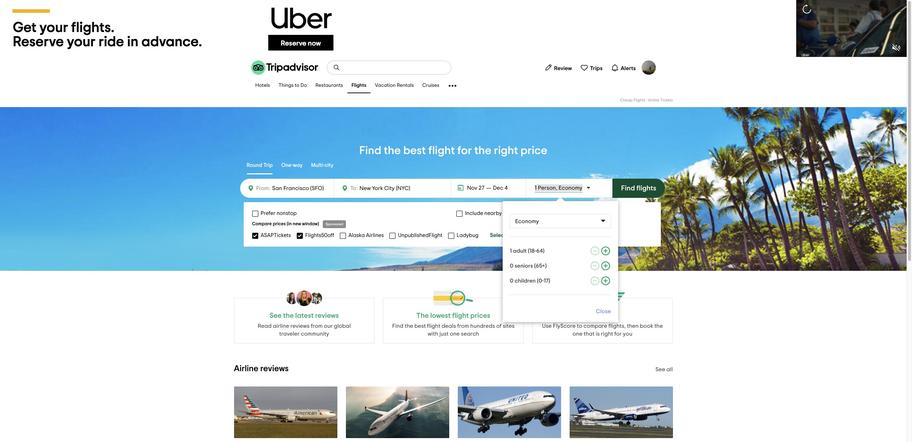 Task type: vqa. For each thing, say whether or not it's contained in the screenshot.


Task type: locate. For each thing, give the bounding box(es) containing it.
1 adult (18-64)
[[510, 249, 545, 254]]

right left price
[[494, 145, 519, 157]]

0 vertical spatial right
[[494, 145, 519, 157]]

1 for 1 person , economy
[[535, 185, 537, 191]]

flight left for
[[429, 145, 455, 157]]

to inside use flyscore to compare flights, then book the one that is right for you
[[577, 324, 583, 329]]

0 horizontal spatial 1
[[510, 249, 512, 254]]

0 horizontal spatial economy
[[516, 219, 539, 225]]

1 0 from the top
[[510, 263, 514, 269]]

all for select all
[[508, 233, 514, 239]]

0 left "seniors"
[[510, 263, 514, 269]]

0
[[510, 263, 514, 269], [510, 278, 514, 284]]

1 horizontal spatial find
[[392, 324, 404, 329]]

from
[[311, 324, 323, 329], [458, 324, 469, 329]]

1 vertical spatial flyscore
[[553, 324, 576, 329]]

0 vertical spatial economy
[[559, 185, 583, 191]]

0 vertical spatial airline
[[649, 98, 660, 102]]

flyscore
[[589, 313, 617, 320], [553, 324, 576, 329]]

the
[[384, 145, 401, 157], [475, 145, 492, 157], [283, 313, 294, 320], [405, 324, 414, 329], [655, 324, 663, 329]]

find for find the best flight for the right price
[[360, 145, 382, 157]]

price
[[521, 145, 548, 157]]

None search field
[[327, 61, 451, 74]]

the for find the best flight deals from hundreds of sites with just one search
[[405, 324, 414, 329]]

trips
[[591, 65, 603, 71]]

0 horizontal spatial from
[[311, 324, 323, 329]]

the inside the find the best flight deals from hundreds of sites with just one search
[[405, 324, 414, 329]]

alaska
[[349, 233, 365, 238]]

0 horizontal spatial all
[[508, 233, 514, 239]]

1 vertical spatial to
[[577, 324, 583, 329]]

for
[[458, 145, 472, 157]]

of
[[497, 324, 502, 329]]

find for find flights
[[622, 185, 635, 192]]

17)
[[544, 278, 551, 284]]

0 vertical spatial flights
[[352, 83, 367, 88]]

reviews
[[315, 313, 339, 320], [291, 324, 310, 329], [260, 365, 289, 374]]

nearby
[[485, 211, 502, 216]]

1 horizontal spatial economy
[[559, 185, 583, 191]]

1 vertical spatial 0
[[510, 278, 514, 284]]

deals
[[442, 324, 456, 329]]

lowest
[[431, 313, 451, 320]]

0 vertical spatial 0
[[510, 263, 514, 269]]

hotels
[[255, 83, 270, 88]]

to left do
[[295, 83, 300, 88]]

0 vertical spatial find
[[360, 145, 382, 157]]

1 vertical spatial all
[[667, 367, 673, 373]]

0 vertical spatial see
[[270, 313, 282, 320]]

advertisement region
[[0, 0, 907, 57]]

2 from from the left
[[458, 324, 469, 329]]

from up one search
[[458, 324, 469, 329]]

adult
[[513, 249, 527, 254]]

0 horizontal spatial to
[[295, 83, 300, 88]]

economy right , at the top of page
[[559, 185, 583, 191]]

that
[[584, 332, 595, 337]]

way
[[293, 163, 303, 168]]

1
[[535, 185, 537, 191], [510, 249, 512, 254]]

review link
[[542, 61, 575, 75]]

0 horizontal spatial flyscore
[[553, 324, 576, 329]]

(18-
[[528, 249, 537, 254]]

flights50off
[[305, 233, 334, 238]]

flyscore up one
[[553, 324, 576, 329]]

ladybug
[[457, 233, 479, 238]]

restaurants link
[[311, 78, 348, 93]]

flyscore up compare at the right bottom of the page
[[589, 313, 617, 320]]

see for see all
[[656, 367, 666, 373]]

1 horizontal spatial airline
[[649, 98, 660, 102]]

1 for 1 adult (18-64)
[[510, 249, 512, 254]]

1 horizontal spatial all
[[667, 367, 673, 373]]

the for see the latest reviews
[[283, 313, 294, 320]]

1 from from the left
[[311, 324, 323, 329]]

0 horizontal spatial see
[[270, 313, 282, 320]]

one search
[[450, 332, 479, 337]]

profile picture image
[[642, 61, 656, 75]]

flight inside the find the best flight deals from hundreds of sites with just one search
[[427, 324, 441, 329]]

2 vertical spatial find
[[392, 324, 404, 329]]

1 vertical spatial find
[[622, 185, 635, 192]]

1 horizontal spatial 1
[[535, 185, 537, 191]]

tickets
[[661, 98, 673, 102]]

alerts link
[[609, 61, 639, 75]]

1 vertical spatial flights
[[634, 98, 646, 102]]

0 vertical spatial 1
[[535, 185, 537, 191]]

flights left -
[[634, 98, 646, 102]]

1 vertical spatial see
[[656, 367, 666, 373]]

0 vertical spatial all
[[508, 233, 514, 239]]

1 horizontal spatial to
[[577, 324, 583, 329]]

alerts
[[621, 65, 636, 71]]

multi-city
[[311, 163, 334, 168]]

see for see the latest reviews
[[270, 313, 282, 320]]

0 left children
[[510, 278, 514, 284]]

cheap flights - airline tickets
[[621, 98, 673, 102]]

1 person , economy
[[535, 185, 583, 191]]

right right is
[[601, 332, 614, 337]]

the lowest flight prices
[[417, 313, 491, 320]]

flight up with
[[427, 324, 441, 329]]

from left "our"
[[311, 324, 323, 329]]

reviews inside read airline reviews from our global traveler community
[[291, 324, 310, 329]]

flights left vacation
[[352, 83, 367, 88]]

2 horizontal spatial reviews
[[315, 313, 339, 320]]

2 0 from the top
[[510, 278, 514, 284]]

0 horizontal spatial right
[[494, 145, 519, 157]]

,
[[556, 185, 558, 191]]

27
[[479, 185, 485, 191]]

1 vertical spatial 1
[[510, 249, 512, 254]]

use
[[543, 324, 552, 329]]

compare
[[252, 222, 272, 227]]

find inside button
[[622, 185, 635, 192]]

1 horizontal spatial flights
[[634, 98, 646, 102]]

close
[[597, 309, 611, 315]]

to up one
[[577, 324, 583, 329]]

1 horizontal spatial from
[[458, 324, 469, 329]]

1 vertical spatial best
[[415, 324, 426, 329]]

things to do link
[[275, 78, 311, 93]]

0 horizontal spatial reviews
[[260, 365, 289, 374]]

1 horizontal spatial flyscore
[[589, 313, 617, 320]]

find inside the find the best flight deals from hundreds of sites with just one search
[[392, 324, 404, 329]]

the inside use flyscore to compare flights, then book the one that is right for you
[[655, 324, 663, 329]]

the for find the best flight for the right price
[[384, 145, 401, 157]]

include nearby airports
[[465, 211, 523, 216]]

0 vertical spatial reviews
[[315, 313, 339, 320]]

1 vertical spatial reviews
[[291, 324, 310, 329]]

0 vertical spatial flight
[[429, 145, 455, 157]]

hotels link
[[251, 78, 275, 93]]

round
[[247, 163, 262, 168]]

0 vertical spatial best
[[404, 145, 426, 157]]

with
[[428, 332, 439, 337]]

airline reviews
[[234, 365, 289, 374]]

person
[[538, 185, 556, 191]]

airline
[[649, 98, 660, 102], [234, 365, 259, 374]]

1 horizontal spatial see
[[656, 367, 666, 373]]

0 horizontal spatial find
[[360, 145, 382, 157]]

flight
[[429, 145, 455, 157], [427, 324, 441, 329]]

1 left person
[[535, 185, 537, 191]]

2 horizontal spatial find
[[622, 185, 635, 192]]

see the latest reviews
[[270, 313, 339, 320]]

rentals
[[397, 83, 414, 88]]

1 vertical spatial right
[[601, 332, 614, 337]]

airline
[[273, 324, 289, 329]]

from inside read airline reviews from our global traveler community
[[311, 324, 323, 329]]

0 vertical spatial to
[[295, 83, 300, 88]]

1 left the adult
[[510, 249, 512, 254]]

1 vertical spatial flight
[[427, 324, 441, 329]]

2 vertical spatial reviews
[[260, 365, 289, 374]]

flights
[[352, 83, 367, 88], [634, 98, 646, 102]]

1 vertical spatial economy
[[516, 219, 539, 225]]

read
[[258, 324, 272, 329]]

flights
[[637, 185, 657, 192]]

economy down airports
[[516, 219, 539, 225]]

1 horizontal spatial reviews
[[291, 324, 310, 329]]

1 vertical spatial airline
[[234, 365, 259, 374]]

(0-
[[537, 278, 544, 284]]

1 horizontal spatial right
[[601, 332, 614, 337]]

right
[[494, 145, 519, 157], [601, 332, 614, 337]]

latest
[[296, 313, 314, 320]]

see
[[270, 313, 282, 320], [656, 367, 666, 373]]

best inside the find the best flight deals from hundreds of sites with just one search
[[415, 324, 426, 329]]



Task type: describe. For each thing, give the bounding box(es) containing it.
restaurants
[[316, 83, 343, 88]]

asaptickets
[[261, 233, 291, 238]]

0 horizontal spatial flights
[[352, 83, 367, 88]]

new
[[293, 222, 301, 227]]

sponsored
[[326, 223, 343, 226]]

cruises link
[[418, 78, 444, 93]]

(65+)
[[535, 263, 547, 269]]

nov
[[467, 185, 478, 191]]

find for find the best flight deals from hundreds of sites with just one search
[[392, 324, 404, 329]]

airline reviews link
[[234, 365, 289, 374]]

one
[[573, 332, 583, 337]]

one-way
[[281, 163, 303, 168]]

tripadvisor image
[[251, 61, 318, 75]]

4
[[505, 185, 508, 191]]

window)
[[302, 222, 319, 227]]

select all
[[490, 233, 514, 239]]

all for see all
[[667, 367, 673, 373]]

best for for
[[404, 145, 426, 157]]

0 seniors (65+)
[[510, 263, 547, 269]]

things
[[279, 83, 294, 88]]

children
[[515, 278, 536, 284]]

64)
[[537, 249, 545, 254]]

is
[[596, 332, 600, 337]]

nonstop
[[277, 211, 297, 216]]

multi-city link
[[311, 158, 334, 175]]

find the best flight for the right price
[[360, 145, 548, 157]]

(in
[[287, 222, 292, 227]]

prefer
[[261, 211, 276, 216]]

find flights
[[622, 185, 657, 192]]

0 for 0 children (0-17)
[[510, 278, 514, 284]]

our
[[324, 324, 333, 329]]

see all
[[656, 367, 673, 373]]

to:
[[350, 186, 358, 191]]

find flights button
[[613, 179, 666, 198]]

trips link
[[578, 61, 606, 75]]

dec 4
[[493, 185, 508, 191]]

do
[[301, 83, 307, 88]]

read airline reviews from our global traveler community
[[258, 324, 351, 337]]

right inside use flyscore to compare flights, then book the one that is right for you
[[601, 332, 614, 337]]

vacation
[[375, 83, 396, 88]]

multi-
[[311, 163, 325, 168]]

things to do
[[279, 83, 307, 88]]

review
[[555, 65, 572, 71]]

cheap
[[621, 98, 633, 102]]

find the best flight deals from hundreds of sites with just one search
[[392, 324, 515, 337]]

vacation rentals link
[[371, 78, 418, 93]]

prices
[[273, 222, 286, 227]]

airports
[[503, 211, 523, 216]]

the
[[417, 313, 429, 320]]

hundreds
[[471, 324, 495, 329]]

compare
[[584, 324, 608, 329]]

traveler community
[[280, 332, 329, 337]]

seniors
[[515, 263, 533, 269]]

0 horizontal spatial airline
[[234, 365, 259, 374]]

cruises
[[423, 83, 440, 88]]

global
[[334, 324, 351, 329]]

flight for deals
[[427, 324, 441, 329]]

select
[[490, 233, 507, 239]]

From where? text field
[[271, 184, 330, 194]]

trip
[[264, 163, 273, 168]]

compare prices (in new window)
[[252, 222, 319, 227]]

book
[[640, 324, 654, 329]]

to inside "link"
[[295, 83, 300, 88]]

flight for for
[[429, 145, 455, 157]]

use flyscore to compare flights, then book the one that is right for you
[[543, 324, 663, 337]]

0 for 0 seniors (65+)
[[510, 263, 514, 269]]

from:
[[256, 186, 271, 191]]

To where? text field
[[358, 184, 424, 193]]

flyscore inside use flyscore to compare flights, then book the one that is right for you
[[553, 324, 576, 329]]

0 vertical spatial flyscore
[[589, 313, 617, 320]]

see all link
[[656, 367, 673, 373]]

flights,
[[609, 324, 626, 329]]

for you
[[615, 332, 633, 337]]

0 children (0-17)
[[510, 278, 551, 284]]

vacation rentals
[[375, 83, 414, 88]]

city
[[325, 163, 334, 168]]

from inside the find the best flight deals from hundreds of sites with just one search
[[458, 324, 469, 329]]

flights link
[[348, 78, 371, 93]]

-
[[647, 98, 648, 102]]

then
[[627, 324, 639, 329]]

flight prices
[[453, 313, 491, 320]]

nov 27
[[467, 185, 485, 191]]

alaska airlines
[[349, 233, 384, 238]]

round trip
[[247, 163, 273, 168]]

one-way link
[[281, 158, 303, 175]]

search image
[[333, 64, 340, 71]]

best for deals
[[415, 324, 426, 329]]

prefer nonstop
[[261, 211, 297, 216]]



